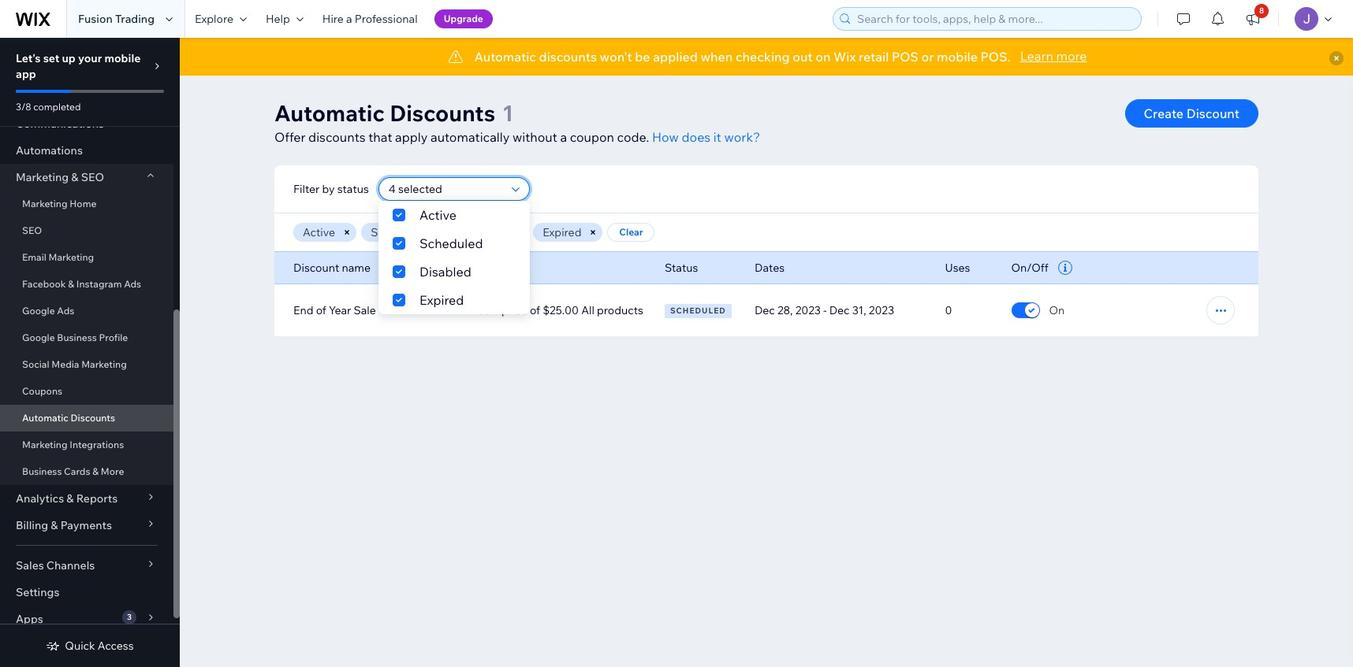 Task type: describe. For each thing, give the bounding box(es) containing it.
set
[[43, 51, 59, 65]]

completed
[[33, 101, 81, 113]]

all
[[581, 304, 595, 318]]

media
[[51, 359, 79, 371]]

1 horizontal spatial offer
[[474, 261, 502, 275]]

dec 28, 2023 - dec 31, 2023
[[755, 304, 894, 318]]

0 horizontal spatial ads
[[57, 305, 74, 317]]

email marketing
[[22, 252, 94, 263]]

automatic discounts won't be applied when checking out on wix retail pos or mobile pos.
[[474, 49, 1011, 65]]

scheduled down select... field
[[371, 226, 426, 240]]

business inside business cards & more link
[[22, 466, 62, 478]]

1
[[502, 99, 514, 127]]

status
[[665, 261, 698, 275]]

business inside google business profile link
[[57, 332, 97, 344]]

2 of from the left
[[530, 304, 540, 318]]

more
[[1056, 48, 1087, 64]]

payments
[[60, 519, 112, 533]]

status
[[337, 182, 369, 196]]

communications button
[[0, 110, 173, 137]]

facebook & instagram ads
[[22, 278, 141, 290]]

price
[[502, 304, 527, 318]]

& for instagram
[[68, 278, 74, 290]]

applied
[[653, 49, 698, 65]]

analytics & reports
[[16, 492, 118, 506]]

won't
[[600, 49, 632, 65]]

1 2023 from the left
[[795, 304, 821, 318]]

8
[[1259, 6, 1264, 16]]

email
[[22, 252, 46, 263]]

automatic inside sidebar element
[[22, 412, 68, 424]]

1 vertical spatial discount
[[293, 261, 339, 275]]

professional
[[355, 12, 418, 26]]

& for seo
[[71, 170, 78, 185]]

marketing up facebook & instagram ads
[[49, 252, 94, 263]]

wix
[[834, 49, 856, 65]]

settings
[[16, 586, 59, 600]]

when
[[701, 49, 733, 65]]

sales
[[16, 559, 44, 573]]

learn more link
[[1020, 47, 1087, 65]]

Expired checkbox
[[379, 286, 530, 315]]

sidebar element
[[0, 0, 180, 668]]

business cards & more link
[[0, 459, 173, 486]]

fusion trading
[[78, 12, 155, 26]]

coupons
[[22, 386, 62, 397]]

8 button
[[1236, 0, 1270, 38]]

cards
[[64, 466, 90, 478]]

automatic for 1
[[274, 99, 385, 127]]

3/8 completed
[[16, 101, 81, 113]]

1 of from the left
[[316, 304, 326, 318]]

quick access button
[[46, 640, 134, 654]]

dates
[[755, 261, 785, 275]]

checking
[[736, 49, 790, 65]]

analytics
[[16, 492, 64, 506]]

Disabled checkbox
[[379, 258, 530, 286]]

business cards & more
[[22, 466, 124, 478]]

create discount
[[1144, 106, 1240, 121]]

expired inside option
[[420, 293, 464, 308]]

automations link
[[0, 137, 173, 164]]

more
[[101, 466, 124, 478]]

automatically
[[431, 129, 510, 145]]

on/off
[[1011, 261, 1049, 275]]

automatic discounts link
[[0, 405, 173, 432]]

automatic discounts 1 offer discounts that apply automatically without a coupon code. how does it work?
[[274, 99, 760, 145]]

clear
[[619, 226, 643, 238]]

31,
[[852, 304, 866, 318]]

help button
[[256, 0, 313, 38]]

clear button
[[608, 223, 655, 242]]

offer inside automatic discounts 1 offer discounts that apply automatically without a coupon code. how does it work?
[[274, 129, 306, 145]]

discount inside button
[[1187, 106, 1240, 121]]

1 sale from the left
[[354, 304, 376, 318]]

discounts inside alert
[[539, 49, 597, 65]]

channels
[[46, 559, 95, 573]]

your
[[78, 51, 102, 65]]

& left more
[[92, 466, 99, 478]]

app
[[16, 67, 36, 81]]

marketing down "profile"
[[81, 359, 127, 371]]

a inside automatic discounts 1 offer discounts that apply automatically without a coupon code. how does it work?
[[560, 129, 567, 145]]

filter
[[293, 182, 320, 196]]

0 vertical spatial disabled
[[462, 226, 507, 240]]

Search for tools, apps, help & more... field
[[852, 8, 1136, 30]]

without
[[513, 129, 557, 145]]

disabled inside checkbox
[[420, 264, 471, 280]]

on
[[1049, 304, 1065, 318]]

marketing home
[[22, 198, 96, 210]]

marketing for integrations
[[22, 439, 67, 451]]

on
[[816, 49, 831, 65]]

or
[[922, 49, 934, 65]]

social
[[22, 359, 49, 371]]

active inside 'option'
[[420, 207, 457, 223]]

email marketing link
[[0, 244, 173, 271]]

list box containing active
[[379, 201, 530, 315]]

discounts inside automatic discounts 1 offer discounts that apply automatically without a coupon code. how does it work?
[[308, 129, 366, 145]]

facebook
[[22, 278, 66, 290]]

it
[[714, 129, 721, 145]]

marketing integrations link
[[0, 432, 173, 459]]

seo link
[[0, 218, 173, 244]]

google ads link
[[0, 298, 173, 325]]

alert containing learn more
[[180, 38, 1353, 76]]

marketing & seo
[[16, 170, 104, 185]]



Task type: locate. For each thing, give the bounding box(es) containing it.
social media marketing link
[[0, 352, 173, 379]]

scheduled down status
[[670, 306, 726, 316]]

1 horizontal spatial seo
[[81, 170, 104, 185]]

0 vertical spatial discounts
[[539, 49, 597, 65]]

sales channels
[[16, 559, 95, 573]]

1 horizontal spatial active
[[420, 207, 457, 223]]

2 sale from the left
[[477, 304, 499, 318]]

a right the hire
[[346, 12, 352, 26]]

create discount button
[[1125, 99, 1259, 128]]

discounts inside automatic discounts 1 offer discounts that apply automatically without a coupon code. how does it work?
[[390, 99, 495, 127]]

0 vertical spatial offer
[[274, 129, 306, 145]]

marketing for home
[[22, 198, 67, 210]]

dec
[[755, 304, 775, 318], [829, 304, 850, 318]]

0 vertical spatial automatic
[[474, 49, 536, 65]]

& inside dropdown button
[[66, 492, 74, 506]]

automatic for won't
[[474, 49, 536, 65]]

mobile right or at top
[[937, 49, 978, 65]]

2 google from the top
[[22, 332, 55, 344]]

up
[[62, 51, 76, 65]]

& inside popup button
[[51, 519, 58, 533]]

28,
[[777, 304, 793, 318]]

1 vertical spatial active
[[303, 226, 335, 240]]

1 google from the top
[[22, 305, 55, 317]]

automatic down coupons
[[22, 412, 68, 424]]

seo inside popup button
[[81, 170, 104, 185]]

0 horizontal spatial 2023
[[795, 304, 821, 318]]

uses
[[945, 261, 970, 275]]

integrations
[[70, 439, 124, 451]]

expired
[[543, 226, 582, 240], [420, 293, 464, 308]]

automatic inside automatic discounts 1 offer discounts that apply automatically without a coupon code. how does it work?
[[274, 99, 385, 127]]

1 horizontal spatial discounts
[[539, 49, 597, 65]]

access
[[98, 640, 134, 654]]

1 horizontal spatial discount
[[1187, 106, 1240, 121]]

& right billing
[[51, 519, 58, 533]]

alert
[[180, 38, 1353, 76]]

name
[[342, 261, 371, 275]]

upgrade button
[[434, 9, 493, 28]]

social media marketing
[[22, 359, 127, 371]]

mobile
[[937, 49, 978, 65], [104, 51, 141, 65]]

apply
[[395, 129, 428, 145]]

learn more
[[1020, 48, 1087, 64]]

business
[[57, 332, 97, 344], [22, 466, 62, 478]]

0 horizontal spatial discounts
[[308, 129, 366, 145]]

automatic
[[474, 49, 536, 65], [274, 99, 385, 127], [22, 412, 68, 424]]

google up social
[[22, 332, 55, 344]]

work?
[[724, 129, 760, 145]]

1 horizontal spatial 2023
[[869, 304, 894, 318]]

1 vertical spatial google
[[22, 332, 55, 344]]

sale left price
[[477, 304, 499, 318]]

0 horizontal spatial discounts
[[71, 412, 115, 424]]

& left reports
[[66, 492, 74, 506]]

0 vertical spatial discount
[[1187, 106, 1240, 121]]

scheduled up 'disabled' checkbox
[[420, 236, 483, 252]]

discount right create
[[1187, 106, 1240, 121]]

0 horizontal spatial dec
[[755, 304, 775, 318]]

3/8
[[16, 101, 31, 113]]

1 vertical spatial seo
[[22, 225, 42, 237]]

of right end
[[316, 304, 326, 318]]

0 vertical spatial expired
[[543, 226, 582, 240]]

retail
[[859, 49, 889, 65]]

disabled up expired option
[[420, 264, 471, 280]]

be
[[635, 49, 650, 65]]

out
[[793, 49, 813, 65]]

that
[[368, 129, 392, 145]]

ads right instagram at the left of page
[[124, 278, 141, 290]]

seo up marketing home "link"
[[81, 170, 104, 185]]

sale price of $25.00 all products
[[477, 304, 643, 318]]

& right the facebook
[[68, 278, 74, 290]]

code.
[[617, 129, 649, 145]]

0 vertical spatial seo
[[81, 170, 104, 185]]

google ads
[[22, 305, 74, 317]]

disabled
[[462, 226, 507, 240], [420, 264, 471, 280]]

1 vertical spatial expired
[[420, 293, 464, 308]]

&
[[71, 170, 78, 185], [68, 278, 74, 290], [92, 466, 99, 478], [66, 492, 74, 506], [51, 519, 58, 533]]

learn
[[1020, 48, 1053, 64]]

discounts inside sidebar element
[[71, 412, 115, 424]]

facebook & instagram ads link
[[0, 271, 173, 298]]

Select... field
[[384, 178, 507, 200]]

discounts for automatic discounts
[[71, 412, 115, 424]]

of right price
[[530, 304, 540, 318]]

mobile right your
[[104, 51, 141, 65]]

2 dec from the left
[[829, 304, 850, 318]]

mobile inside let's set up your mobile app
[[104, 51, 141, 65]]

& up home
[[71, 170, 78, 185]]

discounts left the that
[[308, 129, 366, 145]]

active up discount name
[[303, 226, 335, 240]]

2 vertical spatial automatic
[[22, 412, 68, 424]]

hire a professional link
[[313, 0, 427, 38]]

automatic inside alert
[[474, 49, 536, 65]]

discount name
[[293, 261, 371, 275]]

0 horizontal spatial active
[[303, 226, 335, 240]]

0 vertical spatial google
[[22, 305, 55, 317]]

automatic discounts
[[22, 412, 115, 424]]

discount left name
[[293, 261, 339, 275]]

list box
[[379, 201, 530, 315]]

marketing for &
[[16, 170, 69, 185]]

coupon
[[570, 129, 614, 145]]

automations
[[16, 144, 83, 158]]

google for google business profile
[[22, 332, 55, 344]]

2023 right '31,'
[[869, 304, 894, 318]]

1 vertical spatial business
[[22, 466, 62, 478]]

0 vertical spatial business
[[57, 332, 97, 344]]

1 vertical spatial disabled
[[420, 264, 471, 280]]

0 horizontal spatial of
[[316, 304, 326, 318]]

year
[[329, 304, 351, 318]]

how does it work? link
[[652, 128, 760, 147]]

active down select... field
[[420, 207, 457, 223]]

2 2023 from the left
[[869, 304, 894, 318]]

let's
[[16, 51, 41, 65]]

3
[[127, 613, 132, 623]]

0 vertical spatial active
[[420, 207, 457, 223]]

does
[[682, 129, 711, 145]]

1 vertical spatial ads
[[57, 305, 74, 317]]

products
[[597, 304, 643, 318]]

billing & payments button
[[0, 513, 173, 539]]

fusion
[[78, 12, 113, 26]]

1 dec from the left
[[755, 304, 775, 318]]

marketing & seo button
[[0, 164, 173, 191]]

quick
[[65, 640, 95, 654]]

of
[[316, 304, 326, 318], [530, 304, 540, 318]]

discounts for automatic discounts 1 offer discounts that apply automatically without a coupon code. how does it work?
[[390, 99, 495, 127]]

automatic down upgrade button
[[474, 49, 536, 65]]

business up analytics
[[22, 466, 62, 478]]

0 vertical spatial ads
[[124, 278, 141, 290]]

seo
[[81, 170, 104, 185], [22, 225, 42, 237]]

& for payments
[[51, 519, 58, 533]]

& inside popup button
[[71, 170, 78, 185]]

billing
[[16, 519, 48, 533]]

discounts
[[539, 49, 597, 65], [308, 129, 366, 145]]

0 horizontal spatial sale
[[354, 304, 376, 318]]

automatic up the that
[[274, 99, 385, 127]]

1 vertical spatial discounts
[[71, 412, 115, 424]]

offer
[[274, 129, 306, 145], [474, 261, 502, 275]]

1 horizontal spatial a
[[560, 129, 567, 145]]

expired down 'disabled' checkbox
[[420, 293, 464, 308]]

1 horizontal spatial automatic
[[274, 99, 385, 127]]

1 vertical spatial a
[[560, 129, 567, 145]]

0 horizontal spatial automatic
[[22, 412, 68, 424]]

1 vertical spatial discounts
[[308, 129, 366, 145]]

marketing inside popup button
[[16, 170, 69, 185]]

disabled up 'disabled' checkbox
[[462, 226, 507, 240]]

discounts up integrations
[[71, 412, 115, 424]]

google down the facebook
[[22, 305, 55, 317]]

explore
[[195, 12, 233, 26]]

google for google ads
[[22, 305, 55, 317]]

offer down scheduled option
[[474, 261, 502, 275]]

upgrade
[[444, 13, 483, 24]]

1 horizontal spatial sale
[[477, 304, 499, 318]]

0 horizontal spatial expired
[[420, 293, 464, 308]]

$25.00
[[543, 304, 579, 318]]

-
[[823, 304, 827, 318]]

1 horizontal spatial of
[[530, 304, 540, 318]]

expired left clear button
[[543, 226, 582, 240]]

1 horizontal spatial expired
[[543, 226, 582, 240]]

seo up email at the left top of the page
[[22, 225, 42, 237]]

marketing down automations at the left top
[[16, 170, 69, 185]]

marketing inside "link"
[[22, 198, 67, 210]]

by
[[322, 182, 335, 196]]

1 horizontal spatial dec
[[829, 304, 850, 318]]

hire a professional
[[322, 12, 418, 26]]

marketing integrations
[[22, 439, 124, 451]]

0 horizontal spatial a
[[346, 12, 352, 26]]

filter by status
[[293, 182, 369, 196]]

profile
[[99, 332, 128, 344]]

offer up filter
[[274, 129, 306, 145]]

scheduled
[[371, 226, 426, 240], [420, 236, 483, 252], [670, 306, 726, 316]]

dec right -
[[829, 304, 850, 318]]

end
[[293, 304, 313, 318]]

0 horizontal spatial offer
[[274, 129, 306, 145]]

let's set up your mobile app
[[16, 51, 141, 81]]

1 vertical spatial automatic
[[274, 99, 385, 127]]

discounts up automatically
[[390, 99, 495, 127]]

0 vertical spatial a
[[346, 12, 352, 26]]

2 horizontal spatial automatic
[[474, 49, 536, 65]]

marketing down automatic discounts
[[22, 439, 67, 451]]

discounts left won't
[[539, 49, 597, 65]]

& for reports
[[66, 492, 74, 506]]

pos.
[[981, 49, 1011, 65]]

0 vertical spatial discounts
[[390, 99, 495, 127]]

a left coupon
[[560, 129, 567, 145]]

analytics & reports button
[[0, 486, 173, 513]]

Active checkbox
[[379, 201, 530, 229]]

Scheduled checkbox
[[379, 229, 530, 258]]

1 horizontal spatial discounts
[[390, 99, 495, 127]]

dec left 28,
[[755, 304, 775, 318]]

communications
[[16, 117, 104, 131]]

0 horizontal spatial mobile
[[104, 51, 141, 65]]

scheduled inside scheduled option
[[420, 236, 483, 252]]

marketing down marketing & seo
[[22, 198, 67, 210]]

end of year sale
[[293, 304, 376, 318]]

1 horizontal spatial ads
[[124, 278, 141, 290]]

mobile inside alert
[[937, 49, 978, 65]]

pos
[[892, 49, 919, 65]]

google business profile
[[22, 332, 128, 344]]

0 horizontal spatial discount
[[293, 261, 339, 275]]

0 horizontal spatial seo
[[22, 225, 42, 237]]

1 horizontal spatial mobile
[[937, 49, 978, 65]]

create
[[1144, 106, 1184, 121]]

ads up google business profile
[[57, 305, 74, 317]]

sale right year
[[354, 304, 376, 318]]

business up social media marketing
[[57, 332, 97, 344]]

2023 left -
[[795, 304, 821, 318]]

1 vertical spatial offer
[[474, 261, 502, 275]]

google business profile link
[[0, 325, 173, 352]]

discount
[[1187, 106, 1240, 121], [293, 261, 339, 275]]



Task type: vqa. For each thing, say whether or not it's contained in the screenshot.
Do
no



